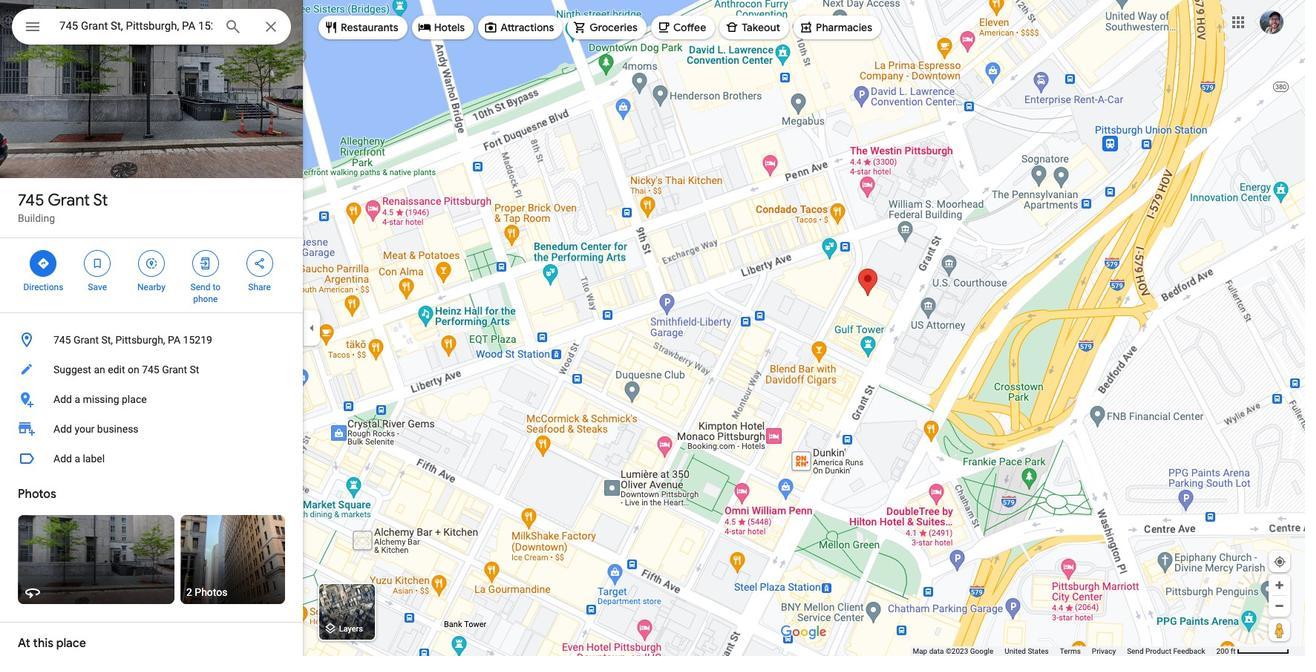 Task type: vqa. For each thing, say whether or not it's contained in the screenshot.
the bottom  icon
no



Task type: locate. For each thing, give the bounding box(es) containing it.
st
[[93, 190, 108, 211], [190, 364, 199, 376]]

privacy
[[1092, 647, 1116, 656]]

place
[[122, 394, 147, 405], [56, 636, 86, 651]]

groceries button
[[567, 10, 647, 45]]

place down the on
[[122, 394, 147, 405]]

745 for st
[[18, 190, 44, 211]]

1 vertical spatial 745
[[53, 334, 71, 346]]

1 horizontal spatial place
[[122, 394, 147, 405]]

2 add from the top
[[53, 423, 72, 435]]

send to phone
[[190, 282, 221, 304]]

0 vertical spatial photos
[[18, 487, 56, 502]]

1 vertical spatial send
[[1127, 647, 1144, 656]]


[[91, 255, 104, 272]]

share
[[248, 282, 271, 293]]

745 up building
[[18, 190, 44, 211]]

745 right the on
[[142, 364, 159, 376]]

1 add from the top
[[53, 394, 72, 405]]

a
[[75, 394, 80, 405], [75, 453, 80, 465]]

send up phone
[[190, 282, 210, 293]]

footer containing map data ©2023 google
[[913, 647, 1216, 656]]

2 horizontal spatial 745
[[142, 364, 159, 376]]

terms button
[[1060, 647, 1081, 656]]

3 add from the top
[[53, 453, 72, 465]]

0 vertical spatial place
[[122, 394, 147, 405]]

ft
[[1231, 647, 1236, 656]]

745 inside 745 grant st building
[[18, 190, 44, 211]]

0 horizontal spatial place
[[56, 636, 86, 651]]

photos down add a label
[[18, 487, 56, 502]]

0 horizontal spatial st
[[93, 190, 108, 211]]

none field inside the 745 grant st, pittsburgh, pa 15219 field
[[59, 17, 212, 35]]

actions for 745 grant st region
[[0, 238, 303, 313]]

745 grant st building
[[18, 190, 108, 224]]

restaurants button
[[319, 10, 407, 45]]

business
[[97, 423, 139, 435]]

pittsburgh,
[[115, 334, 165, 346]]

coffee
[[673, 21, 706, 34]]

st inside 745 grant st building
[[93, 190, 108, 211]]

grant up building
[[48, 190, 90, 211]]

send for send to phone
[[190, 282, 210, 293]]

takeout button
[[720, 10, 789, 45]]

building
[[18, 212, 55, 224]]

1 horizontal spatial 745
[[53, 334, 71, 346]]

1 vertical spatial a
[[75, 453, 80, 465]]


[[145, 255, 158, 272]]

1 a from the top
[[75, 394, 80, 405]]

footer
[[913, 647, 1216, 656]]

place right this at the bottom of the page
[[56, 636, 86, 651]]

nearby
[[137, 282, 166, 293]]

map data ©2023 google
[[913, 647, 994, 656]]

2 photos
[[186, 587, 228, 598]]

0 horizontal spatial send
[[190, 282, 210, 293]]


[[253, 255, 266, 272]]

google account: cj baylor  
(christian.baylor@adept.ai) image
[[1260, 10, 1284, 34]]

a for missing
[[75, 394, 80, 405]]

takeout
[[742, 21, 780, 34]]

privacy button
[[1092, 647, 1116, 656]]

suggest an edit on 745 grant st
[[53, 364, 199, 376]]

745 up suggest
[[53, 334, 71, 346]]

0 vertical spatial add
[[53, 394, 72, 405]]

send inside button
[[1127, 647, 1144, 656]]

1 horizontal spatial st
[[190, 364, 199, 376]]

coffee button
[[651, 10, 715, 45]]

suggest
[[53, 364, 91, 376]]

st up  in the top left of the page
[[93, 190, 108, 211]]

photos
[[18, 487, 56, 502], [195, 587, 228, 598]]

show street view coverage image
[[1269, 619, 1290, 641]]

1 horizontal spatial photos
[[195, 587, 228, 598]]

 search field
[[12, 9, 291, 48]]

None field
[[59, 17, 212, 35]]

missing
[[83, 394, 119, 405]]

data
[[929, 647, 944, 656]]

200 ft
[[1216, 647, 1236, 656]]

photos inside 2 photos button
[[195, 587, 228, 598]]

0 vertical spatial 745
[[18, 190, 44, 211]]

grant left the st,
[[74, 334, 99, 346]]

add down suggest
[[53, 394, 72, 405]]

terms
[[1060, 647, 1081, 656]]

add left label
[[53, 453, 72, 465]]

save
[[88, 282, 107, 293]]

745 grant st, pittsburgh, pa 15219 button
[[0, 325, 303, 355]]

st inside button
[[190, 364, 199, 376]]

200 ft button
[[1216, 647, 1290, 656]]

add for add a label
[[53, 453, 72, 465]]

st down 15219
[[190, 364, 199, 376]]

745
[[18, 190, 44, 211], [53, 334, 71, 346], [142, 364, 159, 376]]

feedback
[[1173, 647, 1205, 656]]

attractions
[[501, 21, 554, 34]]

0 vertical spatial grant
[[48, 190, 90, 211]]

add your business link
[[0, 414, 303, 444]]

send inside send to phone
[[190, 282, 210, 293]]

grant for st,
[[74, 334, 99, 346]]

745 Grant St, Pittsburgh, PA 15219 field
[[12, 9, 291, 45]]

pharmacies button
[[794, 10, 881, 45]]

a left 'missing'
[[75, 394, 80, 405]]

grant
[[48, 190, 90, 211], [74, 334, 99, 346], [162, 364, 187, 376]]

add
[[53, 394, 72, 405], [53, 423, 72, 435], [53, 453, 72, 465]]

edit
[[108, 364, 125, 376]]

add a label
[[53, 453, 105, 465]]

2 a from the top
[[75, 453, 80, 465]]

1 vertical spatial add
[[53, 423, 72, 435]]

0 horizontal spatial 745
[[18, 190, 44, 211]]


[[37, 255, 50, 272]]

add a missing place
[[53, 394, 147, 405]]

layers
[[339, 625, 363, 634]]

map
[[913, 647, 927, 656]]

send
[[190, 282, 210, 293], [1127, 647, 1144, 656]]

hotels
[[434, 21, 465, 34]]

1 vertical spatial st
[[190, 364, 199, 376]]

label
[[83, 453, 105, 465]]

united
[[1005, 647, 1026, 656]]

zoom out image
[[1274, 601, 1285, 612]]

add left the your
[[53, 423, 72, 435]]

0 vertical spatial send
[[190, 282, 210, 293]]

1 vertical spatial photos
[[195, 587, 228, 598]]

add a missing place button
[[0, 385, 303, 414]]

0 vertical spatial st
[[93, 190, 108, 211]]

restaurants
[[341, 21, 398, 34]]

1 vertical spatial grant
[[74, 334, 99, 346]]

2 vertical spatial grant
[[162, 364, 187, 376]]

grant down pa
[[162, 364, 187, 376]]

place inside button
[[122, 394, 147, 405]]

photos right '2'
[[195, 587, 228, 598]]

a left label
[[75, 453, 80, 465]]

suggest an edit on 745 grant st button
[[0, 355, 303, 385]]

1 horizontal spatial send
[[1127, 647, 1144, 656]]

2 vertical spatial add
[[53, 453, 72, 465]]

send left product at the bottom of the page
[[1127, 647, 1144, 656]]

0 vertical spatial a
[[75, 394, 80, 405]]

grant inside 745 grant st building
[[48, 190, 90, 211]]

attractions button
[[478, 10, 563, 45]]



Task type: describe. For each thing, give the bounding box(es) containing it.
on
[[128, 364, 139, 376]]

show your location image
[[1273, 555, 1287, 569]]


[[199, 255, 212, 272]]

this
[[33, 636, 54, 651]]

a for label
[[75, 453, 80, 465]]

zoom in image
[[1274, 580, 1285, 591]]

states
[[1028, 647, 1049, 656]]

745 grant st main content
[[0, 0, 303, 656]]

2 photos button
[[180, 515, 285, 604]]

google
[[970, 647, 994, 656]]

pa
[[168, 334, 180, 346]]

add for add a missing place
[[53, 394, 72, 405]]

st,
[[101, 334, 113, 346]]

at this place
[[18, 636, 86, 651]]

directions
[[23, 282, 63, 293]]

pharmacies
[[816, 21, 872, 34]]

google maps element
[[0, 0, 1305, 656]]

add for add your business
[[53, 423, 72, 435]]

product
[[1146, 647, 1172, 656]]

745 grant st, pittsburgh, pa 15219
[[53, 334, 212, 346]]

0 horizontal spatial photos
[[18, 487, 56, 502]]

your
[[75, 423, 95, 435]]

united states button
[[1005, 647, 1049, 656]]

groceries
[[590, 21, 638, 34]]

grant for st
[[48, 190, 90, 211]]

phone
[[193, 294, 218, 304]]

send for send product feedback
[[1127, 647, 1144, 656]]


[[24, 16, 42, 37]]

2 vertical spatial 745
[[142, 364, 159, 376]]

an
[[94, 364, 105, 376]]

745 for st,
[[53, 334, 71, 346]]

1 vertical spatial place
[[56, 636, 86, 651]]

at
[[18, 636, 30, 651]]

footer inside google maps element
[[913, 647, 1216, 656]]

to
[[213, 282, 221, 293]]

collapse side panel image
[[304, 320, 320, 336]]

©2023
[[946, 647, 968, 656]]

 button
[[12, 9, 53, 48]]

200
[[1216, 647, 1229, 656]]

send product feedback
[[1127, 647, 1205, 656]]

2
[[186, 587, 192, 598]]

send product feedback button
[[1127, 647, 1205, 656]]

15219
[[183, 334, 212, 346]]

add a label button
[[0, 444, 303, 474]]

united states
[[1005, 647, 1049, 656]]

hotels button
[[412, 10, 474, 45]]

add your business
[[53, 423, 139, 435]]



